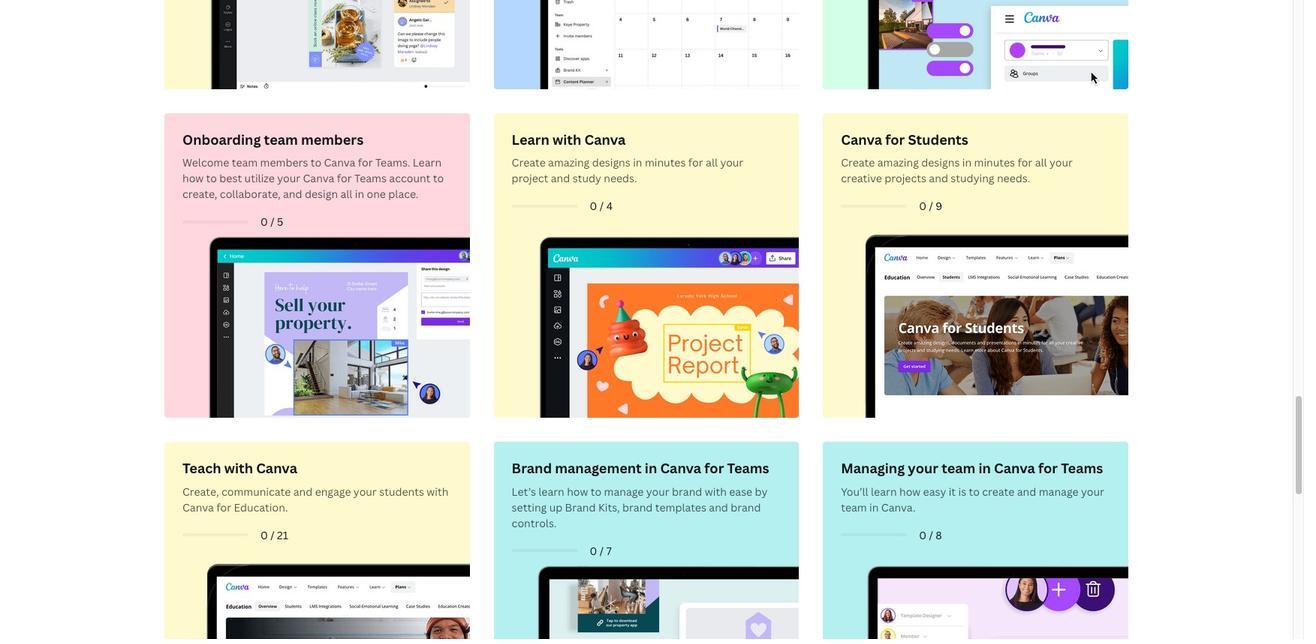 Task type: describe. For each thing, give the bounding box(es) containing it.
0 for teach
[[261, 529, 268, 543]]

in inside canva for students create amazing designs in minutes for all your creative projects and studying needs.
[[963, 156, 972, 170]]

learn inside learn with canva create amazing designs in minutes for all your project and study needs.
[[512, 130, 550, 148]]

canva.
[[882, 501, 916, 515]]

and inside onboarding team members welcome team members to canva for teams. learn how to best utilize your canva for teams account to create, collaborate, and design all in one place.
[[283, 187, 302, 201]]

0 for learn
[[590, 199, 597, 213]]

your inside learn with canva create amazing designs in minutes for all your project and study needs.
[[721, 156, 744, 170]]

to down welcome
[[206, 171, 217, 186]]

with up communicate
[[224, 460, 253, 478]]

and inside canva for students create amazing designs in minutes for all your creative projects and studying needs.
[[929, 171, 949, 186]]

managing your team in canva for teams you'll learn how easy it is to create and manage your team in canva.
[[841, 460, 1105, 515]]

9
[[936, 199, 943, 213]]

account
[[389, 171, 431, 186]]

2 horizontal spatial brand
[[731, 501, 761, 515]]

to inside managing your team in canva for teams you'll learn how easy it is to create and manage your team in canva.
[[969, 485, 980, 499]]

/ for learn
[[600, 199, 604, 213]]

0 horizontal spatial brand
[[512, 460, 552, 478]]

create,
[[183, 485, 219, 499]]

designs for canva for students
[[922, 156, 960, 170]]

design
[[305, 187, 338, 201]]

/ for onboarding
[[271, 215, 275, 229]]

create,
[[183, 187, 217, 201]]

tutorials education image for canva for students
[[828, 233, 1129, 419]]

with right students
[[427, 485, 449, 499]]

templates
[[656, 501, 707, 515]]

utilize
[[245, 171, 275, 186]]

/ for teach
[[271, 529, 275, 543]]

5
[[277, 215, 283, 229]]

0 vertical spatial members
[[301, 130, 364, 148]]

0 for onboarding
[[261, 215, 268, 229]]

students
[[908, 130, 969, 148]]

onboarding team members welcome team members to canva for teams. learn how to best utilize your canva for teams account to create, collaborate, and design all in one place.
[[183, 130, 444, 201]]

0 / 7
[[590, 544, 612, 559]]

controls.
[[512, 517, 557, 531]]

learn inside onboarding team members welcome team members to canva for teams. learn how to best utilize your canva for teams account to create, collaborate, and design all in one place.
[[413, 156, 442, 170]]

minutes for students
[[975, 156, 1016, 170]]

let's
[[512, 485, 536, 499]]

designs for learn with canva
[[592, 156, 631, 170]]

and inside teach with canva create, communicate and engage your students with canva for education.
[[293, 485, 313, 499]]

8
[[936, 529, 942, 543]]

0 for canva
[[920, 199, 927, 213]]

in inside learn with canva create amazing designs in minutes for all your project and study needs.
[[633, 156, 643, 170]]

in inside onboarding team members welcome team members to canva for teams. learn how to best utilize your canva for teams account to create, collaborate, and design all in one place.
[[355, 187, 364, 201]]

students
[[379, 485, 424, 499]]

0 horizontal spatial brand
[[623, 501, 653, 515]]

your inside canva for students create amazing designs in minutes for all your creative projects and studying needs.
[[1050, 156, 1073, 170]]

is
[[959, 485, 967, 499]]

onboarding team members image
[[169, 118, 470, 419]]

needs. inside canva for students create amazing designs in minutes for all your creative projects and studying needs.
[[998, 171, 1031, 186]]

create for learn with canva
[[512, 156, 546, 170]]

it
[[949, 485, 956, 499]]

tutorials education image for teach with canva
[[169, 563, 470, 640]]

to inside brand management in canva for teams let's learn how to manage your brand with ease by setting up brand kits, brand templates and brand controls.
[[591, 485, 602, 499]]

by
[[755, 485, 768, 499]]

/ for brand
[[600, 544, 604, 559]]

0 / 8
[[920, 529, 942, 543]]

project
[[512, 171, 549, 186]]

for inside teach with canva create, communicate and engage your students with canva for education.
[[217, 501, 231, 515]]

learn with canva create amazing designs in minutes for all your project and study needs.
[[512, 130, 744, 186]]

create for canva for students
[[841, 156, 875, 170]]

manage inside brand management in canva for teams let's learn how to manage your brand with ease by setting up brand kits, brand templates and brand controls.
[[604, 485, 644, 499]]

with inside learn with canva create amazing designs in minutes for all your project and study needs.
[[553, 130, 582, 148]]

managing your team in canva for teams image
[[828, 448, 1129, 640]]

0 / 5
[[261, 215, 283, 229]]

4
[[607, 199, 613, 213]]

teams.
[[376, 156, 410, 170]]

study
[[573, 171, 602, 186]]

/ for canva
[[929, 199, 934, 213]]

learn with canva image
[[499, 118, 799, 419]]

to up design
[[311, 156, 322, 170]]

onboarding
[[183, 130, 261, 148]]

your inside teach with canva create, communicate and engage your students with canva for education.
[[354, 485, 377, 499]]

create
[[983, 485, 1015, 499]]

all inside onboarding team members welcome team members to canva for teams. learn how to best utilize your canva for teams account to create, collaborate, and design all in one place.
[[341, 187, 353, 201]]

easy
[[924, 485, 947, 499]]

7
[[607, 544, 612, 559]]

canva inside learn with canva create amazing designs in minutes for all your project and study needs.
[[585, 130, 626, 148]]



Task type: locate. For each thing, give the bounding box(es) containing it.
needs. up the 4
[[604, 171, 637, 186]]

0 / 21
[[261, 529, 289, 543]]

team up the best
[[232, 156, 258, 170]]

needs. right studying
[[998, 171, 1031, 186]]

1 horizontal spatial designs
[[922, 156, 960, 170]]

1 horizontal spatial learn
[[512, 130, 550, 148]]

1 manage from the left
[[604, 485, 644, 499]]

needs.
[[604, 171, 637, 186], [998, 171, 1031, 186]]

members up design
[[301, 130, 364, 148]]

welcome
[[183, 156, 229, 170]]

2 designs from the left
[[922, 156, 960, 170]]

learn inside managing your team in canva for teams you'll learn how easy it is to create and manage your team in canva.
[[871, 485, 897, 499]]

brand management in canva for teams image
[[499, 448, 799, 640]]

your
[[721, 156, 744, 170], [1050, 156, 1073, 170], [277, 171, 301, 186], [908, 460, 939, 478], [354, 485, 377, 499], [647, 485, 670, 499], [1082, 485, 1105, 499]]

how inside managing your team in canva for teams you'll learn how easy it is to create and manage your team in canva.
[[900, 485, 921, 499]]

how up create,
[[183, 171, 204, 186]]

0 vertical spatial learn
[[512, 130, 550, 148]]

team
[[264, 130, 298, 148], [232, 156, 258, 170], [942, 460, 976, 478], [841, 501, 867, 515]]

creative
[[841, 171, 883, 186]]

team up is
[[942, 460, 976, 478]]

learn up up
[[539, 485, 565, 499]]

and left design
[[283, 187, 302, 201]]

1 horizontal spatial needs.
[[998, 171, 1031, 186]]

and right templates
[[709, 501, 729, 515]]

brand right up
[[565, 501, 596, 515]]

1 horizontal spatial tutorials education image
[[828, 233, 1129, 419]]

1 vertical spatial tutorials education image
[[169, 563, 470, 640]]

how inside brand management in canva for teams let's learn how to manage your brand with ease by setting up brand kits, brand templates and brand controls.
[[567, 485, 588, 499]]

all for students
[[1036, 156, 1048, 170]]

managing
[[841, 460, 905, 478]]

up
[[550, 501, 563, 515]]

all for canva
[[706, 156, 718, 170]]

1 minutes from the left
[[645, 156, 686, 170]]

and right create
[[1018, 485, 1037, 499]]

/ left 9
[[929, 199, 934, 213]]

amazing up projects
[[878, 156, 919, 170]]

0 vertical spatial brand
[[512, 460, 552, 478]]

with up study
[[553, 130, 582, 148]]

to
[[311, 156, 322, 170], [206, 171, 217, 186], [433, 171, 444, 186], [591, 485, 602, 499], [969, 485, 980, 499]]

1 vertical spatial members
[[260, 156, 308, 170]]

minutes inside learn with canva create amazing designs in minutes for all your project and study needs.
[[645, 156, 686, 170]]

21
[[277, 529, 289, 543]]

0 left 5
[[261, 215, 268, 229]]

and inside managing your team in canva for teams you'll learn how easy it is to create and manage your team in canva.
[[1018, 485, 1037, 499]]

amazing inside canva for students create amazing designs in minutes for all your creative projects and studying needs.
[[878, 156, 919, 170]]

and inside learn with canva create amazing designs in minutes for all your project and study needs.
[[551, 171, 570, 186]]

1 amazing from the left
[[548, 156, 590, 170]]

teach with canva create, communicate and engage your students with canva for education.
[[183, 460, 449, 515]]

needs. inside learn with canva create amazing designs in minutes for all your project and study needs.
[[604, 171, 637, 186]]

minutes for canva
[[645, 156, 686, 170]]

1 horizontal spatial amazing
[[878, 156, 919, 170]]

0 horizontal spatial needs.
[[604, 171, 637, 186]]

learn inside brand management in canva for teams let's learn how to manage your brand with ease by setting up brand kits, brand templates and brand controls.
[[539, 485, 565, 499]]

0 horizontal spatial manage
[[604, 485, 644, 499]]

members
[[301, 130, 364, 148], [260, 156, 308, 170]]

/
[[600, 199, 604, 213], [929, 199, 934, 213], [271, 215, 275, 229], [271, 529, 275, 543], [929, 529, 934, 543], [600, 544, 604, 559]]

communicate
[[222, 485, 291, 499]]

amazing for with
[[548, 156, 590, 170]]

/ left the 4
[[600, 199, 604, 213]]

0 horizontal spatial learn
[[539, 485, 565, 499]]

create inside canva for students create amazing designs in minutes for all your creative projects and studying needs.
[[841, 156, 875, 170]]

in
[[633, 156, 643, 170], [963, 156, 972, 170], [355, 187, 364, 201], [645, 460, 657, 478], [979, 460, 991, 478], [870, 501, 879, 515]]

and left study
[[551, 171, 570, 186]]

0 left 7
[[590, 544, 597, 559]]

teams inside onboarding team members welcome team members to canva for teams. learn how to best utilize your canva for teams account to create, collaborate, and design all in one place.
[[355, 171, 387, 186]]

tutorials education image
[[828, 233, 1129, 419], [169, 563, 470, 640]]

teams inside managing your team in canva for teams you'll learn how easy it is to create and manage your team in canva.
[[1062, 460, 1104, 478]]

1 vertical spatial brand
[[565, 501, 596, 515]]

for inside managing your team in canva for teams you'll learn how easy it is to create and manage your team in canva.
[[1039, 460, 1059, 478]]

1 horizontal spatial minutes
[[975, 156, 1016, 170]]

learn
[[512, 130, 550, 148], [413, 156, 442, 170]]

with left ease
[[705, 485, 727, 499]]

2 minutes from the left
[[975, 156, 1016, 170]]

2 needs. from the left
[[998, 171, 1031, 186]]

to up kits,
[[591, 485, 602, 499]]

ease
[[730, 485, 753, 499]]

1 horizontal spatial all
[[706, 156, 718, 170]]

1 horizontal spatial brand
[[672, 485, 703, 499]]

designs inside learn with canva create amazing designs in minutes for all your project and study needs.
[[592, 156, 631, 170]]

2 amazing from the left
[[878, 156, 919, 170]]

0 horizontal spatial all
[[341, 187, 353, 201]]

education.
[[234, 501, 288, 515]]

amazing
[[548, 156, 590, 170], [878, 156, 919, 170]]

create up 'creative'
[[841, 156, 875, 170]]

learn up 'canva.'
[[871, 485, 897, 499]]

create inside learn with canva create amazing designs in minutes for all your project and study needs.
[[512, 156, 546, 170]]

0
[[590, 199, 597, 213], [920, 199, 927, 213], [261, 215, 268, 229], [261, 529, 268, 543], [920, 529, 927, 543], [590, 544, 597, 559]]

manage up kits,
[[604, 485, 644, 499]]

onboarding team admins to canva for teams image
[[828, 0, 1129, 89]]

2 manage from the left
[[1039, 485, 1079, 499]]

0 horizontal spatial create
[[512, 156, 546, 170]]

collaborate on designs in canva image
[[169, 0, 470, 89]]

canva inside managing your team in canva for teams you'll learn how easy it is to create and manage your team in canva.
[[995, 460, 1036, 478]]

designs down students
[[922, 156, 960, 170]]

0 horizontal spatial tutorials education image
[[169, 563, 470, 640]]

for inside brand management in canva for teams let's learn how to manage your brand with ease by setting up brand kits, brand templates and brand controls.
[[705, 460, 724, 478]]

engage
[[315, 485, 351, 499]]

designs up study
[[592, 156, 631, 170]]

brand management in canva for teams let's learn how to manage your brand with ease by setting up brand kits, brand templates and brand controls.
[[512, 460, 770, 531]]

brand right kits,
[[623, 501, 653, 515]]

to right account
[[433, 171, 444, 186]]

teams
[[355, 171, 387, 186], [728, 460, 770, 478], [1062, 460, 1104, 478]]

brand up let's
[[512, 460, 552, 478]]

0 / 9
[[920, 199, 943, 213]]

canva for students create amazing designs in minutes for all your creative projects and studying needs.
[[841, 130, 1073, 186]]

designs inside canva for students create amazing designs in minutes for all your creative projects and studying needs.
[[922, 156, 960, 170]]

0 left the 4
[[590, 199, 597, 213]]

your inside onboarding team members welcome team members to canva for teams. learn how to best utilize your canva for teams account to create, collaborate, and design all in one place.
[[277, 171, 301, 186]]

teach
[[183, 460, 221, 478]]

place.
[[389, 187, 419, 201]]

minutes
[[645, 156, 686, 170], [975, 156, 1016, 170]]

how down the management
[[567, 485, 588, 499]]

/ left 7
[[600, 544, 604, 559]]

with
[[553, 130, 582, 148], [224, 460, 253, 478], [427, 485, 449, 499], [705, 485, 727, 499]]

brand
[[512, 460, 552, 478], [565, 501, 596, 515]]

0 horizontal spatial designs
[[592, 156, 631, 170]]

0 horizontal spatial amazing
[[548, 156, 590, 170]]

amazing up study
[[548, 156, 590, 170]]

canva inside brand management in canva for teams let's learn how to manage your brand with ease by setting up brand kits, brand templates and brand controls.
[[661, 460, 702, 478]]

all inside learn with canva create amazing designs in minutes for all your project and study needs.
[[706, 156, 718, 170]]

create up project
[[512, 156, 546, 170]]

how inside onboarding team members welcome team members to canva for teams. learn how to best utilize your canva for teams account to create, collaborate, and design all in one place.
[[183, 171, 204, 186]]

/ for managing
[[929, 529, 934, 543]]

you'll
[[841, 485, 869, 499]]

0 vertical spatial tutorials education image
[[828, 233, 1129, 419]]

canva
[[585, 130, 626, 148], [841, 130, 883, 148], [324, 156, 356, 170], [303, 171, 335, 186], [256, 460, 297, 478], [661, 460, 702, 478], [995, 460, 1036, 478], [183, 501, 214, 515]]

0 for managing
[[920, 529, 927, 543]]

2 horizontal spatial teams
[[1062, 460, 1104, 478]]

management
[[555, 460, 642, 478]]

/ left 5
[[271, 215, 275, 229]]

all inside canva for students create amazing designs in minutes for all your creative projects and studying needs.
[[1036, 156, 1048, 170]]

0 for brand
[[590, 544, 597, 559]]

1 learn from the left
[[539, 485, 565, 499]]

manage
[[604, 485, 644, 499], [1039, 485, 1079, 499]]

team down you'll
[[841, 501, 867, 515]]

learn up project
[[512, 130, 550, 148]]

your inside brand management in canva for teams let's learn how to manage your brand with ease by setting up brand kits, brand templates and brand controls.
[[647, 485, 670, 499]]

2 horizontal spatial all
[[1036, 156, 1048, 170]]

how up 'canva.'
[[900, 485, 921, 499]]

and inside brand management in canva for teams let's learn how to manage your brand with ease by setting up brand kits, brand templates and brand controls.
[[709, 501, 729, 515]]

0 left 21
[[261, 529, 268, 543]]

collaborate,
[[220, 187, 281, 201]]

designs
[[592, 156, 631, 170], [922, 156, 960, 170]]

to right is
[[969, 485, 980, 499]]

how
[[183, 171, 204, 186], [567, 485, 588, 499], [900, 485, 921, 499]]

1 horizontal spatial how
[[567, 485, 588, 499]]

1 vertical spatial learn
[[413, 156, 442, 170]]

0 horizontal spatial learn
[[413, 156, 442, 170]]

amazing inside learn with canva create amazing designs in minutes for all your project and study needs.
[[548, 156, 590, 170]]

1 horizontal spatial brand
[[565, 501, 596, 515]]

brand down ease
[[731, 501, 761, 515]]

one
[[367, 187, 386, 201]]

for inside learn with canva create amazing designs in minutes for all your project and study needs.
[[689, 156, 704, 170]]

brand up templates
[[672, 485, 703, 499]]

1 designs from the left
[[592, 156, 631, 170]]

amazing for for
[[878, 156, 919, 170]]

manage inside managing your team in canva for teams you'll learn how easy it is to create and manage your team in canva.
[[1039, 485, 1079, 499]]

learn
[[539, 485, 565, 499], [871, 485, 897, 499]]

with inside brand management in canva for teams let's learn how to manage your brand with ease by setting up brand kits, brand templates and brand controls.
[[705, 485, 727, 499]]

1 horizontal spatial create
[[841, 156, 875, 170]]

minutes inside canva for students create amazing designs in minutes for all your creative projects and studying needs.
[[975, 156, 1016, 170]]

0 horizontal spatial minutes
[[645, 156, 686, 170]]

projects
[[885, 171, 927, 186]]

learn up account
[[413, 156, 442, 170]]

1 create from the left
[[512, 156, 546, 170]]

planning and posting content to social media with canva image
[[499, 0, 799, 89]]

studying
[[951, 171, 995, 186]]

manage right create
[[1039, 485, 1079, 499]]

2 learn from the left
[[871, 485, 897, 499]]

1 horizontal spatial teams
[[728, 460, 770, 478]]

and up 9
[[929, 171, 949, 186]]

1 horizontal spatial learn
[[871, 485, 897, 499]]

and left engage
[[293, 485, 313, 499]]

/ left 8
[[929, 529, 934, 543]]

kits,
[[599, 501, 620, 515]]

0 left 9
[[920, 199, 927, 213]]

0 horizontal spatial teams
[[355, 171, 387, 186]]

setting
[[512, 501, 547, 515]]

brand
[[672, 485, 703, 499], [623, 501, 653, 515], [731, 501, 761, 515]]

1 needs. from the left
[[604, 171, 637, 186]]

0 horizontal spatial how
[[183, 171, 204, 186]]

canva inside canva for students create amazing designs in minutes for all your creative projects and studying needs.
[[841, 130, 883, 148]]

1 horizontal spatial manage
[[1039, 485, 1079, 499]]

0 left 8
[[920, 529, 927, 543]]

in inside brand management in canva for teams let's learn how to manage your brand with ease by setting up brand kits, brand templates and brand controls.
[[645, 460, 657, 478]]

members up utilize on the top of the page
[[260, 156, 308, 170]]

best
[[220, 171, 242, 186]]

and
[[551, 171, 570, 186], [929, 171, 949, 186], [283, 187, 302, 201], [293, 485, 313, 499], [1018, 485, 1037, 499], [709, 501, 729, 515]]

all
[[706, 156, 718, 170], [1036, 156, 1048, 170], [341, 187, 353, 201]]

/ left 21
[[271, 529, 275, 543]]

create
[[512, 156, 546, 170], [841, 156, 875, 170]]

2 create from the left
[[841, 156, 875, 170]]

team up utilize on the top of the page
[[264, 130, 298, 148]]

0 / 4
[[590, 199, 613, 213]]

2 horizontal spatial how
[[900, 485, 921, 499]]

teams inside brand management in canva for teams let's learn how to manage your brand with ease by setting up brand kits, brand templates and brand controls.
[[728, 460, 770, 478]]

for
[[886, 130, 905, 148], [358, 156, 373, 170], [689, 156, 704, 170], [1018, 156, 1033, 170], [337, 171, 352, 186], [705, 460, 724, 478], [1039, 460, 1059, 478], [217, 501, 231, 515]]



Task type: vqa. For each thing, say whether or not it's contained in the screenshot.


